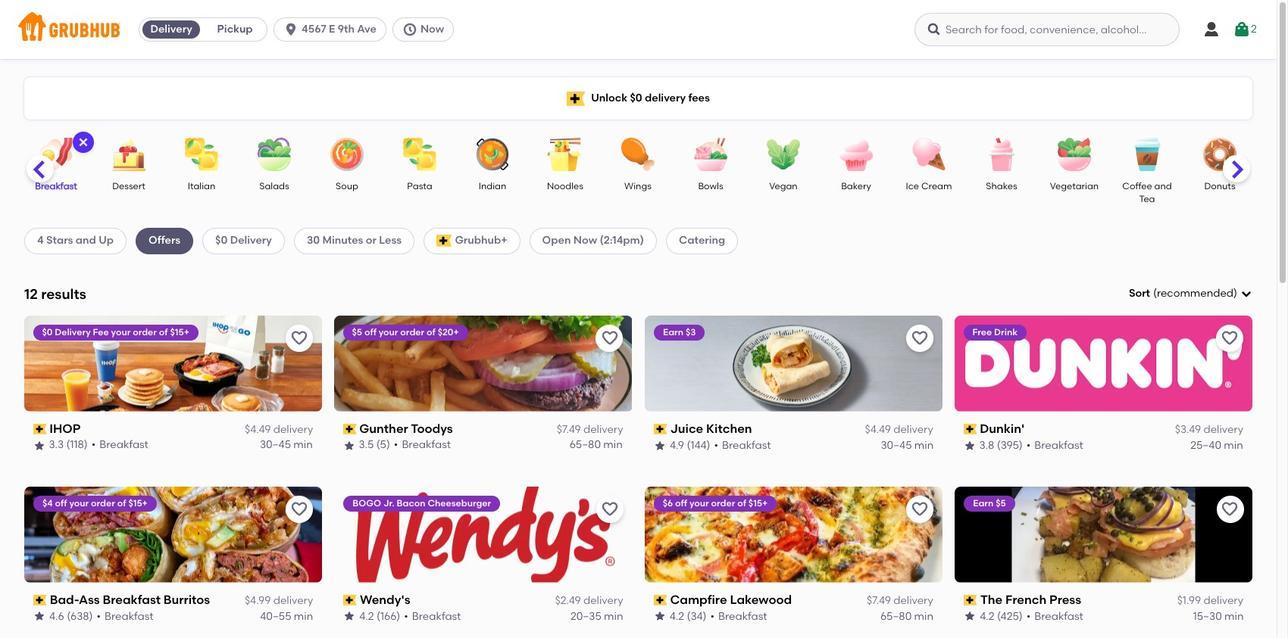 Task type: locate. For each thing, give the bounding box(es) containing it.
vegetarian image
[[1048, 138, 1101, 171]]

noodles
[[547, 181, 583, 192]]

30 minutes or less
[[307, 234, 402, 247]]

cream
[[921, 181, 952, 192]]

of for bad-ass breakfast burritos
[[117, 498, 126, 509]]

1 $4.49 from the left
[[245, 424, 271, 437]]

0 horizontal spatial 65–80
[[570, 439, 602, 452]]

4.2 left (34)
[[670, 610, 684, 623]]

0 horizontal spatial $15+
[[128, 498, 148, 509]]

1 horizontal spatial earn
[[973, 498, 993, 509]]

of
[[159, 327, 168, 338], [427, 327, 436, 338], [117, 498, 126, 509], [737, 498, 746, 509]]

soup image
[[321, 138, 374, 171]]

$0 down 12 results
[[42, 327, 53, 338]]

65–80 for campfire lakewood
[[880, 610, 912, 623]]

salads image
[[248, 138, 301, 171]]

0 vertical spatial $7.49 delivery
[[557, 424, 623, 437]]

star icon image left the 4.6
[[33, 611, 45, 623]]

3 svg image from the left
[[927, 22, 942, 37]]

1 horizontal spatial $4.49 delivery
[[865, 424, 933, 437]]

breakfast for gunther toodys
[[403, 439, 451, 452]]

cheeseburger
[[428, 498, 491, 509]]

save this restaurant image left earn $5 at right bottom
[[911, 501, 929, 519]]

svg image inside field
[[1241, 288, 1253, 300]]

donuts
[[1205, 181, 1236, 192]]

2 $4.49 from the left
[[865, 424, 891, 437]]

None field
[[1129, 286, 1253, 302]]

juice kitchen
[[670, 422, 752, 436]]

1 vertical spatial $5
[[996, 498, 1006, 509]]

2 vertical spatial delivery
[[55, 327, 91, 338]]

subscription pass image left campfire
[[654, 596, 667, 606]]

of left $20+
[[427, 327, 436, 338]]

0 vertical spatial 65–80
[[570, 439, 602, 452]]

save this restaurant button for the french press
[[1216, 496, 1244, 523]]

coffee and tea
[[1123, 181, 1172, 205]]

min for wendy's
[[604, 610, 623, 623]]

2 horizontal spatial subscription pass image
[[964, 596, 977, 606]]

$4.99 delivery
[[245, 595, 313, 608]]

0 vertical spatial $0
[[630, 92, 642, 104]]

2
[[1251, 23, 1257, 35]]

2 4.2 from the left
[[670, 610, 684, 623]]

$2.49 delivery
[[555, 595, 623, 608]]

order right $4
[[91, 498, 115, 509]]

1 horizontal spatial now
[[573, 234, 597, 247]]

subscription pass image left the ihop at the bottom left of the page
[[33, 424, 47, 435]]

star icon image left '4.9'
[[654, 440, 666, 452]]

1 vertical spatial 65–80
[[880, 610, 912, 623]]

star icon image left the "4.2 (425)"
[[964, 611, 976, 623]]

4567
[[302, 23, 326, 36]]

lakewood
[[730, 593, 792, 608]]

1 horizontal spatial $7.49 delivery
[[867, 595, 933, 608]]

• down juice kitchen
[[714, 439, 718, 452]]

1 vertical spatial $0
[[215, 234, 228, 247]]

1 vertical spatial grubhub plus flag logo image
[[437, 235, 452, 247]]

save this restaurant button for wendy's
[[596, 496, 623, 523]]

delivery for the french press
[[1204, 595, 1244, 608]]

subscription pass image left the
[[964, 596, 977, 606]]

subscription pass image left bad-
[[33, 596, 47, 606]]

0 horizontal spatial $7.49
[[557, 424, 581, 437]]

your right the fee
[[111, 327, 131, 338]]

65–80
[[570, 439, 602, 452], [880, 610, 912, 623]]

• right (638)
[[97, 610, 101, 623]]

$0 right offers
[[215, 234, 228, 247]]

65–80 min
[[570, 439, 623, 452], [880, 610, 933, 623]]

breakfast down kitchen
[[722, 439, 771, 452]]

1 horizontal spatial 30–45
[[881, 439, 912, 452]]

0 horizontal spatial and
[[76, 234, 96, 247]]

italian image
[[175, 138, 228, 171]]

$4.49 for ihop
[[245, 424, 271, 437]]

delivery left the fee
[[55, 327, 91, 338]]

delivery
[[645, 92, 686, 104], [273, 424, 313, 437], [583, 424, 623, 437], [894, 424, 933, 437], [1204, 424, 1244, 437], [273, 595, 313, 608], [583, 595, 623, 608], [894, 595, 933, 608], [1204, 595, 1244, 608]]

delivery inside button
[[150, 23, 192, 36]]

• breakfast right (166)
[[404, 610, 461, 623]]

2 horizontal spatial svg image
[[927, 22, 942, 37]]

ice cream
[[906, 181, 952, 192]]

15–30 min
[[1193, 610, 1244, 623]]

delivery for $0 delivery
[[230, 234, 272, 247]]

4.2 for wendy's
[[359, 610, 374, 623]]

• for gunther toodys
[[395, 439, 399, 452]]

0 horizontal spatial $4.49
[[245, 424, 271, 437]]

breakfast down 'campfire lakewood'
[[718, 610, 767, 623]]

4.2
[[359, 610, 374, 623], [670, 610, 684, 623], [980, 610, 994, 623]]

• breakfast for ihop
[[92, 439, 149, 452]]

svg image for now
[[402, 22, 417, 37]]

sort
[[1129, 287, 1150, 300]]

offers
[[149, 234, 180, 247]]

breakfast down bad-ass breakfast burritos
[[105, 610, 154, 623]]

earn left the $3
[[663, 327, 683, 338]]

1 horizontal spatial $0
[[215, 234, 228, 247]]

indian
[[479, 181, 506, 192]]

subscription pass image for gunther toodys
[[343, 424, 357, 435]]

star icon image for bad-ass breakfast burritos
[[33, 611, 45, 623]]

gunther toodys
[[360, 422, 454, 436]]

recommended
[[1157, 287, 1234, 300]]

ice cream image
[[903, 138, 956, 171]]

e
[[329, 23, 335, 36]]

1 vertical spatial delivery
[[230, 234, 272, 247]]

2 30–45 min from the left
[[881, 439, 933, 452]]

star icon image for juice kitchen
[[654, 440, 666, 452]]

0 vertical spatial grubhub plus flag logo image
[[567, 91, 585, 106]]

off
[[365, 327, 377, 338], [55, 498, 67, 509], [675, 498, 687, 509]]

1 horizontal spatial subscription pass image
[[654, 424, 667, 435]]

subscription pass image
[[343, 424, 357, 435], [654, 424, 667, 435], [964, 596, 977, 606]]

press
[[1049, 593, 1081, 608]]

4.2 left (166)
[[359, 610, 374, 623]]

breakfast for dunkin'
[[1035, 439, 1084, 452]]

0 horizontal spatial 30–45
[[260, 439, 291, 452]]

15–30
[[1193, 610, 1222, 623]]

of right $4
[[117, 498, 126, 509]]

breakfast for the french press
[[1034, 610, 1083, 623]]

less
[[379, 234, 402, 247]]

(118)
[[67, 439, 88, 452]]

delivery left "pickup"
[[150, 23, 192, 36]]

earn for juice kitchen
[[663, 327, 683, 338]]

fee
[[93, 327, 109, 338]]

subscription pass image for dunkin'
[[964, 424, 977, 435]]

tea
[[1139, 194, 1155, 205]]

• breakfast down kitchen
[[714, 439, 771, 452]]

unlock
[[591, 92, 628, 104]]

65–80 min for gunther toodys
[[570, 439, 623, 452]]

2 button
[[1233, 16, 1257, 43]]

dessert
[[112, 181, 145, 192]]

1 horizontal spatial 65–80
[[880, 610, 912, 623]]

1 vertical spatial $7.49 delivery
[[867, 595, 933, 608]]

and inside coffee and tea
[[1155, 181, 1172, 192]]

0 horizontal spatial delivery
[[55, 327, 91, 338]]

the french press logo image
[[955, 487, 1253, 583]]

subscription pass image left 'wendy's'
[[343, 596, 357, 606]]

breakfast down breakfast image
[[35, 181, 77, 192]]

grubhub plus flag logo image left the "unlock"
[[567, 91, 585, 106]]

subscription pass image for juice kitchen
[[654, 424, 667, 435]]

bad-ass breakfast burritos logo image
[[24, 487, 322, 583]]

svg image
[[1203, 20, 1221, 39], [1233, 20, 1251, 39], [77, 136, 89, 149], [1241, 288, 1253, 300]]

pasta image
[[393, 138, 446, 171]]

• right (118)
[[92, 439, 96, 452]]

subscription pass image left dunkin'
[[964, 424, 977, 435]]

0 horizontal spatial svg image
[[284, 22, 299, 37]]

0 horizontal spatial now
[[421, 23, 444, 36]]

breakfast down toodys
[[403, 439, 451, 452]]

save this restaurant image for juice
[[911, 329, 929, 348]]

proceed to checkout button
[[1046, 392, 1250, 419]]

0 vertical spatial earn
[[663, 327, 683, 338]]

breakfast right (395)
[[1035, 439, 1084, 452]]

star icon image for wendy's
[[343, 611, 356, 623]]

star icon image left 3.5
[[343, 440, 356, 452]]

• breakfast right (395)
[[1027, 439, 1084, 452]]

wendy's
[[360, 593, 410, 608]]

svg image inside now button
[[402, 22, 417, 37]]

ihop
[[50, 422, 81, 436]]

save this restaurant image left 'bogo'
[[290, 501, 309, 519]]

coffee
[[1123, 181, 1152, 192]]

0 horizontal spatial $0
[[42, 327, 53, 338]]

your right $4
[[69, 498, 89, 509]]

and up tea
[[1155, 181, 1172, 192]]

star icon image left 4.2 (166)
[[343, 611, 356, 623]]

1 horizontal spatial and
[[1155, 181, 1172, 192]]

earn $5
[[973, 498, 1006, 509]]

0 vertical spatial $7.49
[[557, 424, 581, 437]]

0 horizontal spatial subscription pass image
[[343, 424, 357, 435]]

save this restaurant image for gunther
[[601, 329, 619, 348]]

$4.49 delivery
[[245, 424, 313, 437], [865, 424, 933, 437]]

• breakfast for wendy's
[[404, 610, 461, 623]]

• right (166)
[[404, 610, 408, 623]]

noodles image
[[539, 138, 592, 171]]

2 vertical spatial $0
[[42, 327, 53, 338]]

• breakfast for bad-ass breakfast burritos
[[97, 610, 154, 623]]

star icon image left 4.2 (34)
[[654, 611, 666, 623]]

$15+
[[170, 327, 190, 338], [128, 498, 148, 509], [748, 498, 768, 509]]

your right $6
[[689, 498, 709, 509]]

$7.49 for campfire lakewood
[[867, 595, 891, 608]]

0 vertical spatial delivery
[[150, 23, 192, 36]]

proceed to checkout
[[1093, 398, 1203, 411]]

free
[[973, 327, 992, 338]]

1 horizontal spatial 4.2
[[670, 610, 684, 623]]

star icon image left 3.8
[[964, 440, 976, 452]]

$0 for $0 delivery fee your order of $15+
[[42, 327, 53, 338]]

9th
[[338, 23, 355, 36]]

breakfast right (118)
[[100, 439, 149, 452]]

italian
[[188, 181, 215, 192]]

$15+ for bad-ass breakfast burritos
[[128, 498, 148, 509]]

4.2 (425)
[[980, 610, 1022, 623]]

subscription pass image left gunther
[[343, 424, 357, 435]]

0 horizontal spatial $4.49 delivery
[[245, 424, 313, 437]]

the french press
[[980, 593, 1081, 608]]

breakfast right (166)
[[412, 610, 461, 623]]

now
[[421, 23, 444, 36], [573, 234, 597, 247]]

1 svg image from the left
[[284, 22, 299, 37]]

2 horizontal spatial delivery
[[230, 234, 272, 247]]

2 $4.49 delivery from the left
[[865, 424, 933, 437]]

1 30–45 min from the left
[[260, 439, 313, 452]]

25–40 min
[[1191, 439, 1244, 452]]

$3.49 delivery
[[1175, 424, 1244, 437]]

2 30–45 from the left
[[881, 439, 912, 452]]

0 horizontal spatial save this restaurant image
[[290, 501, 309, 519]]

star icon image for gunther toodys
[[343, 440, 356, 452]]

earn $3
[[663, 327, 696, 338]]

save this restaurant image for bad-ass breakfast burritos
[[290, 501, 309, 519]]

30–45 min for ihop
[[260, 439, 313, 452]]

1 horizontal spatial off
[[365, 327, 377, 338]]

0 vertical spatial 65–80 min
[[570, 439, 623, 452]]

bakery image
[[830, 138, 883, 171]]

2 horizontal spatial 4.2
[[980, 610, 994, 623]]

grubhub plus flag logo image
[[567, 91, 585, 106], [437, 235, 452, 247]]

results
[[41, 285, 86, 303]]

ihop logo image
[[24, 316, 322, 412]]

order right the fee
[[133, 327, 157, 338]]

(5)
[[377, 439, 391, 452]]

1 vertical spatial $7.49
[[867, 595, 891, 608]]

0 vertical spatial now
[[421, 23, 444, 36]]

3 4.2 from the left
[[980, 610, 994, 623]]

1 horizontal spatial save this restaurant image
[[911, 501, 929, 519]]

• breakfast down bad-ass breakfast burritos
[[97, 610, 154, 623]]

• breakfast down 'campfire lakewood'
[[710, 610, 767, 623]]

0 horizontal spatial 65–80 min
[[570, 439, 623, 452]]

1 30–45 from the left
[[260, 439, 291, 452]]

$4.49 delivery for ihop
[[245, 424, 313, 437]]

$0
[[630, 92, 642, 104], [215, 234, 228, 247], [42, 327, 53, 338]]

save this restaurant image down )
[[1221, 329, 1239, 348]]

breakfast for ihop
[[100, 439, 149, 452]]

of right $6
[[737, 498, 746, 509]]

breakfast down press
[[1034, 610, 1083, 623]]

• breakfast for campfire lakewood
[[710, 610, 767, 623]]

1 $4.49 delivery from the left
[[245, 424, 313, 437]]

or
[[366, 234, 377, 247]]

earn for the french press
[[973, 498, 993, 509]]

1 horizontal spatial $4.49
[[865, 424, 891, 437]]

• down the french press
[[1026, 610, 1030, 623]]

save this restaurant image
[[1221, 329, 1239, 348], [290, 501, 309, 519], [911, 501, 929, 519]]

30–45 min for juice kitchen
[[881, 439, 933, 452]]

and left up
[[76, 234, 96, 247]]

• right (34)
[[710, 610, 714, 623]]

(34)
[[687, 610, 706, 623]]

(
[[1153, 287, 1157, 300]]

• breakfast right (118)
[[92, 439, 149, 452]]

1 horizontal spatial $7.49
[[867, 595, 891, 608]]

gunther toodys logo image
[[334, 316, 632, 412]]

grubhub plus flag logo image left 'grubhub+' on the left top of the page
[[437, 235, 452, 247]]

up
[[99, 234, 114, 247]]

coffee and tea image
[[1121, 138, 1174, 171]]

0 horizontal spatial grubhub plus flag logo image
[[437, 235, 452, 247]]

breakfast for wendy's
[[412, 610, 461, 623]]

subscription pass image
[[33, 424, 47, 435], [964, 424, 977, 435], [33, 596, 47, 606], [343, 596, 357, 606], [654, 596, 667, 606]]

delivery for wendy's
[[583, 595, 623, 608]]

1 vertical spatial earn
[[973, 498, 993, 509]]

0 horizontal spatial earn
[[663, 327, 683, 338]]

star icon image
[[33, 440, 45, 452], [343, 440, 356, 452], [654, 440, 666, 452], [964, 440, 976, 452], [33, 611, 45, 623], [343, 611, 356, 623], [654, 611, 666, 623], [964, 611, 976, 623]]

min for campfire lakewood
[[914, 610, 933, 623]]

0 vertical spatial and
[[1155, 181, 1172, 192]]

save this restaurant image for the
[[1221, 501, 1239, 519]]

0 horizontal spatial off
[[55, 498, 67, 509]]

• breakfast down toodys
[[395, 439, 451, 452]]

1 horizontal spatial 65–80 min
[[880, 610, 933, 623]]

of right the fee
[[159, 327, 168, 338]]

2 horizontal spatial $15+
[[748, 498, 768, 509]]

0 horizontal spatial 4.2
[[359, 610, 374, 623]]

$0 right the "unlock"
[[630, 92, 642, 104]]

• right (395)
[[1027, 439, 1031, 452]]

1 vertical spatial now
[[573, 234, 597, 247]]

now right ave
[[421, 23, 444, 36]]

earn down 3.8
[[973, 498, 993, 509]]

order for bad-ass breakfast burritos
[[91, 498, 115, 509]]

2 svg image from the left
[[402, 22, 417, 37]]

save this restaurant image
[[290, 329, 309, 348], [601, 329, 619, 348], [911, 329, 929, 348], [601, 501, 619, 519], [1221, 501, 1239, 519]]

1 vertical spatial 65–80 min
[[880, 610, 933, 623]]

your left $20+
[[379, 327, 399, 338]]

2 horizontal spatial save this restaurant image
[[1221, 329, 1239, 348]]

4.2 down the
[[980, 610, 994, 623]]

$7.49 delivery
[[557, 424, 623, 437], [867, 595, 933, 608]]

1 horizontal spatial svg image
[[402, 22, 417, 37]]

1 horizontal spatial delivery
[[150, 23, 192, 36]]

svg image inside 4567 e 9th ave button
[[284, 22, 299, 37]]

soup
[[336, 181, 358, 192]]

subscription pass image for wendy's
[[343, 596, 357, 606]]

order right $6
[[711, 498, 735, 509]]

delivery
[[150, 23, 192, 36], [230, 234, 272, 247], [55, 327, 91, 338]]

none field containing sort
[[1129, 286, 1253, 302]]

breakfast image
[[30, 138, 83, 171]]

breakfast for juice kitchen
[[722, 439, 771, 452]]

kitchen
[[706, 422, 752, 436]]

$7.49 for gunther toodys
[[557, 424, 581, 437]]

• for bad-ass breakfast burritos
[[97, 610, 101, 623]]

svg image
[[284, 22, 299, 37], [402, 22, 417, 37], [927, 22, 942, 37]]

• breakfast for juice kitchen
[[714, 439, 771, 452]]

0 vertical spatial $5
[[353, 327, 363, 338]]

save this restaurant button for bad-ass breakfast burritos
[[286, 496, 313, 523]]

delivery down salads at the top of page
[[230, 234, 272, 247]]

1 horizontal spatial $5
[[996, 498, 1006, 509]]

• right (5)
[[395, 439, 399, 452]]

star icon image left 3.3
[[33, 440, 45, 452]]

min
[[294, 439, 313, 452], [604, 439, 623, 452], [914, 439, 933, 452], [1224, 439, 1244, 452], [294, 610, 313, 623], [604, 610, 623, 623], [914, 610, 933, 623], [1224, 610, 1244, 623]]

to
[[1139, 398, 1150, 411]]

1 4.2 from the left
[[359, 610, 374, 623]]

main navigation navigation
[[0, 0, 1277, 59]]

unlock $0 delivery fees
[[591, 92, 710, 104]]

grubhub+
[[455, 234, 507, 247]]

subscription pass image left juice
[[654, 424, 667, 435]]

65–80 min for campfire lakewood
[[880, 610, 933, 623]]

grubhub plus flag logo image for unlock $0 delivery fees
[[567, 91, 585, 106]]

order left $20+
[[401, 327, 425, 338]]

0 horizontal spatial $7.49 delivery
[[557, 424, 623, 437]]

4567 e 9th ave
[[302, 23, 377, 36]]

$1.99 delivery
[[1177, 595, 1244, 608]]

1 horizontal spatial 30–45 min
[[881, 439, 933, 452]]

$3.49
[[1175, 424, 1201, 437]]

0 horizontal spatial 30–45 min
[[260, 439, 313, 452]]

4.6
[[49, 610, 64, 623]]

1 horizontal spatial grubhub plus flag logo image
[[567, 91, 585, 106]]

2 horizontal spatial off
[[675, 498, 687, 509]]

0 horizontal spatial $5
[[353, 327, 363, 338]]

$4
[[42, 498, 53, 509]]

• breakfast down press
[[1026, 610, 1083, 623]]

star icon image for dunkin'
[[964, 440, 976, 452]]

now right open
[[573, 234, 597, 247]]

3.5
[[359, 439, 375, 452]]

• breakfast
[[92, 439, 149, 452], [395, 439, 451, 452], [714, 439, 771, 452], [1027, 439, 1084, 452], [97, 610, 154, 623], [404, 610, 461, 623], [710, 610, 767, 623], [1026, 610, 1083, 623]]

$4 off your order of $15+
[[42, 498, 148, 509]]



Task type: describe. For each thing, give the bounding box(es) containing it.
fees
[[688, 92, 710, 104]]

delivery for ihop
[[273, 424, 313, 437]]

3.8
[[980, 439, 995, 452]]

pasta
[[407, 181, 432, 192]]

shakes
[[986, 181, 1017, 192]]

3.3
[[49, 439, 64, 452]]

breakfast right ass
[[103, 593, 161, 608]]

indian image
[[466, 138, 519, 171]]

order for gunther toodys
[[401, 327, 425, 338]]

your for gunther toodys
[[379, 327, 399, 338]]

12
[[24, 285, 38, 303]]

(2:14pm)
[[600, 234, 644, 247]]

minutes
[[323, 234, 363, 247]]

3.5 (5)
[[359, 439, 391, 452]]

save this restaurant image for dunkin'
[[1221, 329, 1239, 348]]

bowls
[[698, 181, 723, 192]]

Search for food, convenience, alcohol... search field
[[915, 13, 1180, 46]]

pickup
[[217, 23, 253, 36]]

30–45 for juice kitchen
[[881, 439, 912, 452]]

30–45 for ihop
[[260, 439, 291, 452]]

4.2 (34)
[[670, 610, 706, 623]]

min for ihop
[[294, 439, 313, 452]]

4.2 for the french press
[[980, 610, 994, 623]]

$0 for $0 delivery
[[215, 234, 228, 247]]

subscription pass image for campfire lakewood
[[654, 596, 667, 606]]

open now (2:14pm)
[[542, 234, 644, 247]]

$4.49 delivery for juice kitchen
[[865, 424, 933, 437]]

save this restaurant button for campfire lakewood
[[906, 496, 933, 523]]

your for bad-ass breakfast burritos
[[69, 498, 89, 509]]

$0 delivery
[[215, 234, 272, 247]]

grubhub plus flag logo image for grubhub+
[[437, 235, 452, 247]]

min for the french press
[[1224, 610, 1244, 623]]

dunkin'
[[980, 422, 1025, 436]]

subscription pass image for the french press
[[964, 596, 977, 606]]

bad-ass breakfast burritos
[[50, 593, 210, 608]]

off for campfire
[[675, 498, 687, 509]]

campfire lakewood logo image
[[645, 487, 942, 583]]

order for campfire lakewood
[[711, 498, 735, 509]]

wings
[[625, 181, 652, 192]]

• for campfire lakewood
[[710, 610, 714, 623]]

juice kitchen logo image
[[645, 316, 942, 412]]

delivery for juice kitchen
[[894, 424, 933, 437]]

star icon image for the french press
[[964, 611, 976, 623]]

the
[[980, 593, 1002, 608]]

min for bad-ass breakfast burritos
[[294, 610, 313, 623]]

• for the french press
[[1026, 610, 1030, 623]]

dessert image
[[102, 138, 155, 171]]

salads
[[259, 181, 289, 192]]

save this restaurant image for campfire lakewood
[[911, 501, 929, 519]]

ice
[[906, 181, 919, 192]]

• breakfast for the french press
[[1026, 610, 1083, 623]]

• for dunkin'
[[1027, 439, 1031, 452]]

4 stars and up
[[37, 234, 114, 247]]

• for wendy's
[[404, 610, 408, 623]]

vegan
[[769, 181, 798, 192]]

off for bad-
[[55, 498, 67, 509]]

$4.49 for juice kitchen
[[865, 424, 891, 437]]

juice
[[670, 422, 703, 436]]

vegan image
[[757, 138, 810, 171]]

4
[[37, 234, 44, 247]]

gunther
[[360, 422, 409, 436]]

delivery for bad-ass breakfast burritos
[[273, 595, 313, 608]]

(425)
[[997, 610, 1022, 623]]

breakfast for bad-ass breakfast burritos
[[105, 610, 154, 623]]

$3
[[685, 327, 696, 338]]

save this restaurant button for ihop
[[286, 325, 313, 352]]

4.6 (638)
[[49, 610, 93, 623]]

4.9 (144)
[[670, 439, 710, 452]]

1 vertical spatial and
[[76, 234, 96, 247]]

$20+
[[438, 327, 460, 338]]

(638)
[[67, 610, 93, 623]]

subscription pass image for bad-ass breakfast burritos
[[33, 596, 47, 606]]

2 horizontal spatial $0
[[630, 92, 642, 104]]

save this restaurant button for juice kitchen
[[906, 325, 933, 352]]

1 horizontal spatial $15+
[[170, 327, 190, 338]]

• breakfast for dunkin'
[[1027, 439, 1084, 452]]

$2.49
[[555, 595, 581, 608]]

star icon image for campfire lakewood
[[654, 611, 666, 623]]

svg image inside the '2' button
[[1233, 20, 1251, 39]]

drink
[[995, 327, 1018, 338]]

4567 e 9th ave button
[[274, 17, 392, 42]]

min for gunther toodys
[[604, 439, 623, 452]]

burritos
[[164, 593, 210, 608]]

20–35
[[571, 610, 602, 623]]

save this restaurant button for dunkin'
[[1216, 325, 1244, 352]]

(144)
[[687, 439, 710, 452]]

star icon image for ihop
[[33, 440, 45, 452]]

delivery for gunther toodys
[[583, 424, 623, 437]]

campfire
[[670, 593, 727, 608]]

$4.99
[[245, 595, 271, 608]]

open
[[542, 234, 571, 247]]

bowls image
[[684, 138, 737, 171]]

40–55 min
[[260, 610, 313, 623]]

3.8 (395)
[[980, 439, 1023, 452]]

dunkin' logo image
[[955, 316, 1253, 412]]

ass
[[79, 593, 100, 608]]

$7.49 delivery for campfire lakewood
[[867, 595, 933, 608]]

french
[[1005, 593, 1046, 608]]

)
[[1234, 287, 1238, 300]]

delivery for campfire lakewood
[[894, 595, 933, 608]]

$15+ for campfire lakewood
[[748, 498, 768, 509]]

3.3 (118)
[[49, 439, 88, 452]]

4.9
[[670, 439, 684, 452]]

• for ihop
[[92, 439, 96, 452]]

stars
[[46, 234, 73, 247]]

25–40
[[1191, 439, 1222, 452]]

wings image
[[612, 138, 665, 171]]

bacon
[[397, 498, 426, 509]]

of for gunther toodys
[[427, 327, 436, 338]]

• breakfast for gunther toodys
[[395, 439, 451, 452]]

subscription pass image for ihop
[[33, 424, 47, 435]]

save this restaurant button for gunther toodys
[[596, 325, 623, 352]]

4.2 for campfire lakewood
[[670, 610, 684, 623]]

(395)
[[997, 439, 1023, 452]]

donuts image
[[1194, 138, 1247, 171]]

$5 off your order of $20+
[[353, 327, 460, 338]]

65–80 for gunther toodys
[[570, 439, 602, 452]]

shakes image
[[975, 138, 1028, 171]]

min for dunkin'
[[1224, 439, 1244, 452]]

delivery for $0 delivery fee your order of $15+
[[55, 327, 91, 338]]

free drink
[[973, 327, 1018, 338]]

breakfast for campfire lakewood
[[718, 610, 767, 623]]

sort ( recommended )
[[1129, 287, 1238, 300]]

campfire lakewood
[[670, 593, 792, 608]]

of for campfire lakewood
[[737, 498, 746, 509]]

toodys
[[412, 422, 454, 436]]

proceed
[[1093, 398, 1137, 411]]

$7.49 delivery for gunther toodys
[[557, 424, 623, 437]]

$6
[[663, 498, 673, 509]]

bakery
[[841, 181, 871, 192]]

svg image for 4567 e 9th ave
[[284, 22, 299, 37]]

now button
[[392, 17, 460, 42]]

off for gunther
[[365, 327, 377, 338]]

now inside now button
[[421, 23, 444, 36]]

wendy's logo image
[[334, 487, 632, 583]]

min for juice kitchen
[[914, 439, 933, 452]]

your for campfire lakewood
[[689, 498, 709, 509]]

jr.
[[383, 498, 395, 509]]

(166)
[[377, 610, 400, 623]]

bogo jr. bacon cheeseburger
[[353, 498, 491, 509]]

12 results
[[24, 285, 86, 303]]



Task type: vqa. For each thing, say whether or not it's contained in the screenshot.


